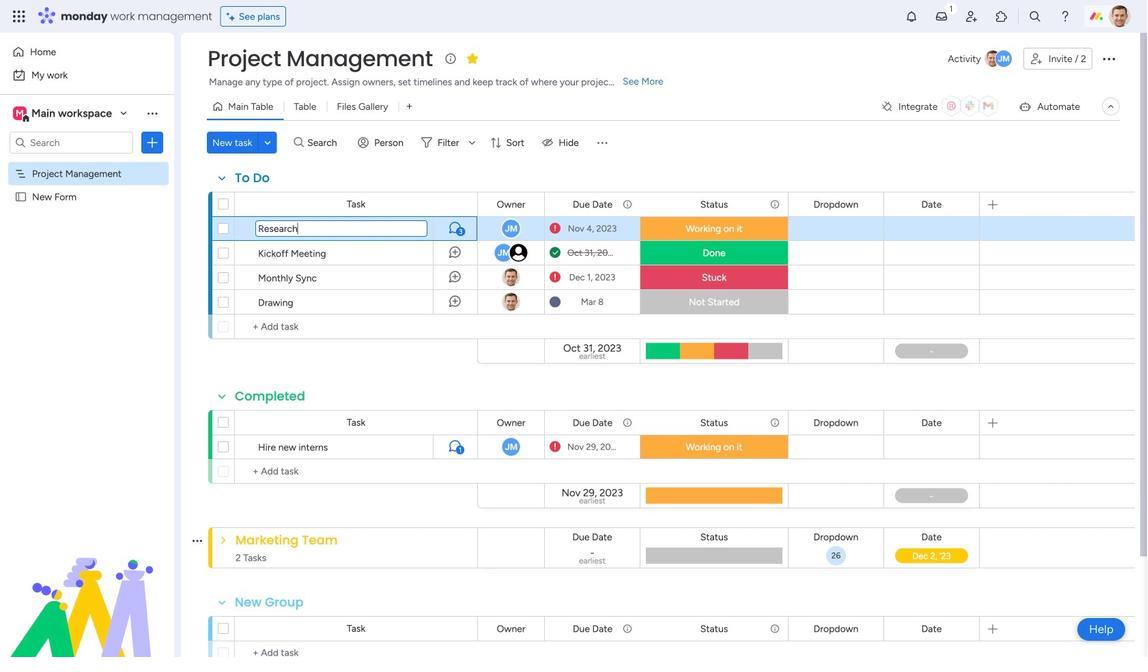 Task type: locate. For each thing, give the bounding box(es) containing it.
option
[[8, 41, 166, 63], [8, 64, 166, 86], [0, 162, 174, 164]]

lottie animation image
[[0, 520, 174, 658]]

terry turtle image
[[1109, 5, 1131, 27]]

select product image
[[12, 10, 26, 23]]

v2 overdue deadline image
[[550, 222, 561, 235], [550, 271, 561, 284], [550, 441, 561, 454]]

2 v2 overdue deadline image from the top
[[550, 271, 561, 284]]

notifications image
[[905, 10, 919, 23]]

public board image
[[14, 191, 27, 204]]

column information image
[[622, 199, 633, 210], [622, 624, 633, 635], [770, 624, 781, 635]]

Search in workspace field
[[29, 135, 114, 151]]

2 vertical spatial option
[[0, 162, 174, 164]]

v2 done deadline image
[[550, 247, 561, 260]]

+ Add task text field
[[242, 319, 471, 335]]

None field
[[204, 44, 436, 73], [232, 169, 273, 187], [494, 197, 529, 212], [570, 197, 616, 212], [697, 197, 732, 212], [811, 197, 862, 212], [919, 197, 946, 212], [256, 221, 427, 236], [232, 388, 309, 406], [494, 416, 529, 431], [570, 416, 616, 431], [697, 416, 732, 431], [811, 416, 862, 431], [919, 416, 946, 431], [569, 530, 616, 545], [697, 530, 732, 545], [811, 530, 862, 545], [919, 530, 946, 545], [232, 532, 341, 550], [232, 594, 307, 612], [494, 622, 529, 637], [570, 622, 616, 637], [697, 622, 732, 637], [811, 622, 862, 637], [919, 622, 946, 637], [204, 44, 436, 73], [232, 169, 273, 187], [494, 197, 529, 212], [570, 197, 616, 212], [697, 197, 732, 212], [811, 197, 862, 212], [919, 197, 946, 212], [256, 221, 427, 236], [232, 388, 309, 406], [494, 416, 529, 431], [570, 416, 616, 431], [697, 416, 732, 431], [811, 416, 862, 431], [919, 416, 946, 431], [569, 530, 616, 545], [697, 530, 732, 545], [811, 530, 862, 545], [919, 530, 946, 545], [232, 532, 341, 550], [232, 594, 307, 612], [494, 622, 529, 637], [570, 622, 616, 637], [697, 622, 732, 637], [811, 622, 862, 637], [919, 622, 946, 637]]

column information image
[[770, 199, 781, 210], [622, 418, 633, 429], [770, 418, 781, 429]]

1 vertical spatial v2 overdue deadline image
[[550, 271, 561, 284]]

2 vertical spatial v2 overdue deadline image
[[550, 441, 561, 454]]

angle down image
[[264, 138, 271, 148]]

1 vertical spatial + add task text field
[[242, 646, 471, 658]]

0 vertical spatial + add task text field
[[242, 464, 471, 480]]

search everything image
[[1029, 10, 1042, 23]]

1 v2 overdue deadline image from the top
[[550, 222, 561, 235]]

+ Add task text field
[[242, 464, 471, 480], [242, 646, 471, 658]]

list box
[[0, 159, 174, 393]]

0 vertical spatial option
[[8, 41, 166, 63]]

monday marketplace image
[[995, 10, 1009, 23]]

1 vertical spatial option
[[8, 64, 166, 86]]

collapse board header image
[[1106, 101, 1117, 112]]

show board description image
[[443, 52, 459, 66]]

0 vertical spatial v2 overdue deadline image
[[550, 222, 561, 235]]



Task type: describe. For each thing, give the bounding box(es) containing it.
menu image
[[596, 136, 609, 150]]

invite members image
[[965, 10, 979, 23]]

2 + add task text field from the top
[[242, 646, 471, 658]]

see plans image
[[227, 9, 239, 24]]

Search field
[[304, 133, 345, 152]]

1 image
[[945, 1, 958, 16]]

workspace selection element
[[13, 105, 114, 123]]

1 + add task text field from the top
[[242, 464, 471, 480]]

add view image
[[407, 102, 412, 112]]

workspace image
[[13, 106, 27, 121]]

remove from favorites image
[[466, 52, 479, 65]]

3 v2 overdue deadline image from the top
[[550, 441, 561, 454]]

options image
[[145, 136, 159, 150]]

options image
[[1101, 51, 1118, 67]]

update feed image
[[935, 10, 949, 23]]

lottie animation element
[[0, 520, 174, 658]]

arrow down image
[[464, 135, 481, 151]]

workspace options image
[[145, 106, 159, 120]]

v2 search image
[[294, 135, 304, 150]]

help image
[[1059, 10, 1072, 23]]



Task type: vqa. For each thing, say whether or not it's contained in the screenshot.
Add View image
yes



